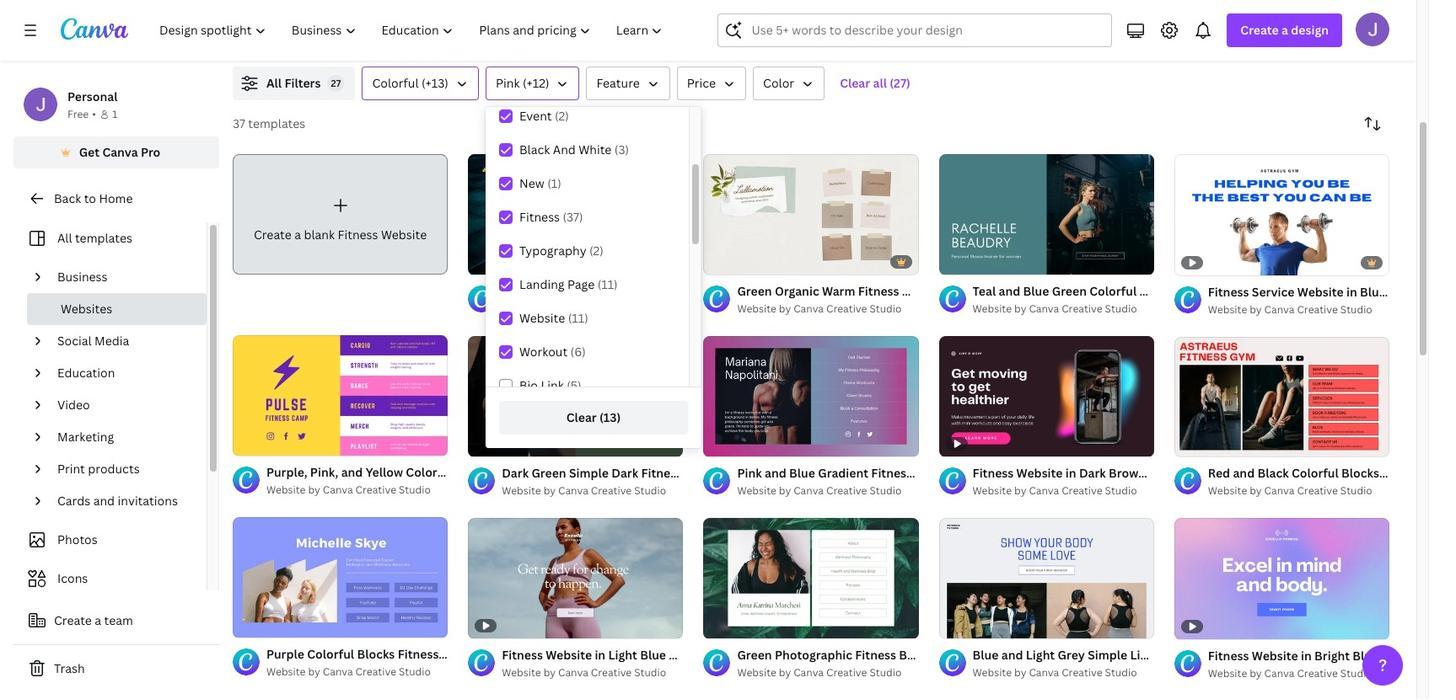 Task type: describe. For each thing, give the bounding box(es) containing it.
link inside dark green simple dark fitness bio-link website website by canva creative studio
[[709, 465, 732, 481]]

website by canva creative studio link for teal and blue green colorful blocks fitness service website
[[973, 301, 1154, 318]]

studio inside blue and light grey simple light fitness service website website by canva creative studio
[[1105, 666, 1137, 681]]

all
[[873, 75, 887, 91]]

by inside 'fitness website in bright blue bright pu website by canva creative studio'
[[1250, 667, 1262, 681]]

studio inside dark green simple dark fitness bio-link website website by canva creative studio
[[634, 484, 666, 498]]

canva inside blue and light grey simple light fitness service website website by canva creative studio
[[1029, 666, 1059, 681]]

canva inside the teal and blue green colorful blocks fitness service website website by canva creative studio
[[1029, 302, 1059, 316]]

studio inside red and black colorful blocks fitness b website by canva creative studio
[[1340, 484, 1372, 499]]

typography
[[519, 243, 587, 259]]

purple
[[266, 647, 304, 663]]

in for fitness website in bright blue bright pu
[[1301, 648, 1312, 664]]

studio inside green photographic fitness bio-link website website by canva creative studio
[[870, 666, 902, 680]]

home
[[99, 191, 133, 207]]

green inside green photographic fitness bio-link website website by canva creative studio
[[737, 647, 772, 663]]

creative inside "bright yellow and black photographic fitness service website website by canva creative studio"
[[591, 302, 632, 316]]

fitness service website in blue and wh website by canva creative studio
[[1208, 284, 1429, 317]]

pink and blue gradient fitness bio-link website image
[[704, 336, 919, 457]]

0 vertical spatial (11)
[[597, 277, 618, 293]]

trash link
[[13, 653, 219, 686]]

canva inside fitness website in dark brown neon pink gradients style website by canva creative studio
[[1029, 484, 1059, 499]]

social
[[57, 333, 92, 349]]

social media link
[[51, 325, 196, 358]]

fitness website in bright blue bright pu website by canva creative studio
[[1208, 648, 1429, 681]]

fitness service website in blue and wh link
[[1208, 283, 1429, 301]]

studio inside the pink and blue gradient fitness bio-link website website by canva creative studio
[[870, 484, 902, 498]]

link inside green organic warm fitness bio-link website website by canva creative studio
[[926, 283, 949, 299]]

blue inside blue and light grey simple light fitness service website website by canva creative studio
[[973, 648, 999, 664]]

red and black colorful blocks fitness bio-link website image
[[1174, 337, 1390, 458]]

2 light from the left
[[1130, 648, 1159, 664]]

blue inside 'fitness service website in blue and wh website by canva creative studio'
[[1360, 284, 1386, 300]]

by inside red and black colorful blocks fitness b website by canva creative studio
[[1250, 484, 1262, 499]]

templates for 37 templates
[[248, 116, 305, 132]]

icons
[[57, 571, 88, 587]]

green photographic fitness bio-link website image
[[704, 518, 919, 639]]

feature button
[[586, 67, 670, 100]]

Sort by button
[[1356, 107, 1390, 141]]

website by canva creative studio link for bright yellow and black photographic fitness service website
[[502, 301, 683, 318]]

creative inside green organic warm fitness bio-link website website by canva creative studio
[[826, 302, 867, 316]]

website by canva creative studio link for blue and light grey simple light fitness service website
[[973, 666, 1154, 682]]

warm
[[822, 283, 855, 299]]

wh
[[1413, 284, 1429, 300]]

green organic warm fitness bio-link website image
[[704, 154, 919, 275]]

print products link
[[51, 454, 196, 486]]

1 horizontal spatial bright
[[1315, 648, 1350, 664]]

feature
[[596, 75, 640, 91]]

website by canva creative studio link for dark green simple dark fitness bio-link website
[[502, 483, 683, 500]]

green inside dark green simple dark fitness bio-link website website by canva creative studio
[[532, 465, 566, 481]]

a for blank
[[294, 227, 301, 243]]

website by canva creative studio link for green photographic fitness bio-link website
[[737, 665, 919, 682]]

in inside 'fitness service website in blue and wh website by canva creative studio'
[[1347, 284, 1357, 300]]

canva inside red and black colorful blocks fitness b website by canva creative studio
[[1264, 484, 1295, 499]]

creative inside purple colorful blocks fitness bio-link website website by canva creative studio
[[355, 665, 396, 680]]

6 for teal
[[969, 255, 975, 267]]

(1)
[[547, 175, 561, 191]]

fitness inside blue and light grey simple light fitness service website website by canva creative studio
[[1162, 648, 1203, 664]]

all filters
[[266, 75, 321, 91]]

website by canva creative studio link for purple colorful blocks fitness bio-link website
[[266, 665, 448, 681]]

education link
[[51, 358, 196, 390]]

canva inside 'fitness service website in blue and wh website by canva creative studio'
[[1264, 302, 1295, 317]]

create a blank fitness website link
[[233, 154, 448, 275]]

fitness inside green photographic fitness bio-link website website by canva creative studio
[[855, 647, 896, 663]]

canva inside the pink and blue gradient fitness bio-link website website by canva creative studio
[[794, 484, 824, 498]]

gradient
[[818, 465, 868, 481]]

blue and light grey simple light fitness service website image
[[939, 519, 1154, 640]]

link inside purple colorful blocks fitness bio-link website website by canva creative studio
[[465, 647, 489, 663]]

and for blue and light grey simple light fitness service website website by canva creative studio
[[1001, 648, 1023, 664]]

purple colorful blocks fitness bio-link website image
[[233, 518, 448, 639]]

pink inside fitness website in dark brown neon pink gradients style website by canva creative studio
[[1182, 466, 1207, 482]]

blank
[[304, 227, 335, 243]]

website by canva creative studio link for red and black colorful blocks fitness b
[[1208, 484, 1390, 500]]

fitness inside the teal and blue green colorful blocks fitness service website website by canva creative studio
[[1180, 283, 1221, 299]]

dark green simple dark fitness bio-link website link
[[502, 464, 781, 483]]

team
[[104, 613, 133, 629]]

canva inside green organic warm fitness bio-link website website by canva creative studio
[[794, 302, 824, 316]]

canva inside "bright yellow and black photographic fitness service website website by canva creative studio"
[[558, 302, 588, 316]]

colorful inside the teal and blue green colorful blocks fitness service website website by canva creative studio
[[1090, 283, 1137, 299]]

workout
[[519, 344, 568, 360]]

•
[[92, 107, 96, 121]]

bio- inside purple colorful blocks fitness bio-link website website by canva creative studio
[[442, 647, 465, 663]]

photographic inside green photographic fitness bio-link website website by canva creative studio
[[775, 647, 852, 663]]

social media
[[57, 333, 129, 349]]

(5)
[[567, 378, 581, 394]]

studio inside 'fitness website in bright blue bright pu website by canva creative studio'
[[1340, 667, 1372, 681]]

gradients
[[1210, 466, 1266, 482]]

37 templates
[[233, 116, 305, 132]]

photos link
[[24, 524, 196, 556]]

create a team button
[[13, 605, 219, 638]]

and for teal and blue green colorful blocks fitness service website website by canva creative studio
[[999, 283, 1020, 299]]

blue and light grey simple light fitness service website website by canva creative studio
[[973, 648, 1298, 681]]

bright yellow and black photographic fitness service website image
[[468, 154, 683, 275]]

of for teal and blue green colorful blocks fitness service website
[[958, 255, 967, 267]]

top level navigation element
[[148, 13, 677, 47]]

colorful inside red and black colorful blocks fitness b website by canva creative studio
[[1292, 466, 1339, 482]]

create a blank fitness website element
[[233, 154, 448, 275]]

color button
[[753, 67, 825, 100]]

website by canva creative studio link for green organic warm fitness bio-link website
[[737, 301, 919, 318]]

websites
[[61, 301, 112, 317]]

pu
[[1420, 648, 1429, 664]]

invitations
[[118, 493, 178, 509]]

creative inside 'fitness service website in blue and wh website by canva creative studio'
[[1297, 302, 1338, 317]]

dark green simple dark fitness bio-link website website by canva creative studio
[[502, 465, 781, 498]]

video link
[[51, 390, 196, 422]]

print products
[[57, 461, 140, 477]]

canva inside button
[[102, 144, 138, 160]]

style
[[1269, 466, 1298, 482]]

1 light from the left
[[1026, 648, 1055, 664]]

teal and blue green colorful blocks fitness service website image
[[939, 154, 1154, 275]]

by inside 'fitness service website in blue and wh website by canva creative studio'
[[1250, 302, 1262, 317]]

green inside green organic warm fitness bio-link website website by canva creative studio
[[737, 283, 772, 299]]

cards and invitations
[[57, 493, 178, 509]]

dark for fitness
[[1079, 466, 1106, 482]]

(2) for event (2)
[[555, 108, 569, 124]]

create for create a blank fitness website
[[254, 227, 292, 243]]

jacob simon image
[[1356, 13, 1390, 46]]

create a design
[[1241, 22, 1329, 38]]

red and black colorful blocks fitness b website by canva creative studio
[[1208, 466, 1429, 499]]

studio inside "bright yellow and black photographic fitness service website website by canva creative studio"
[[634, 302, 666, 316]]

of for blue and light grey simple light fitness service website
[[958, 619, 967, 632]]

pink for pink (+12)
[[496, 75, 520, 91]]

0 horizontal spatial dark
[[502, 465, 529, 481]]

free •
[[67, 107, 96, 121]]

clear all (27)
[[840, 75, 910, 91]]

website by canva creative studio link for fitness website in bright blue bright pu
[[1208, 666, 1390, 683]]

back to home link
[[13, 182, 219, 216]]

by inside "bright yellow and black photographic fitness service website website by canva creative studio"
[[544, 302, 556, 316]]

colorful (+13) button
[[362, 67, 479, 100]]

colorful (+13)
[[372, 75, 448, 91]]

event (2)
[[519, 108, 569, 124]]

and inside 'fitness service website in blue and wh website by canva creative studio'
[[1389, 284, 1411, 300]]

by inside fitness website in dark brown neon pink gradients style website by canva creative studio
[[1014, 484, 1027, 499]]

purple colorful blocks fitness bio-link website link
[[266, 646, 538, 665]]

fitness inside fitness website in dark brown neon pink gradients style website by canva creative studio
[[973, 466, 1014, 482]]

fitness inside dark green simple dark fitness bio-link website website by canva creative studio
[[641, 465, 682, 481]]

b
[[1426, 466, 1429, 482]]

bio- inside green photographic fitness bio-link website website by canva creative studio
[[899, 647, 923, 663]]

website inside red and black colorful blocks fitness b website by canva creative studio
[[1208, 484, 1247, 499]]

all for all templates
[[57, 230, 72, 246]]

and for red and black colorful blocks fitness b website by canva creative studio
[[1233, 466, 1255, 482]]

colorful inside button
[[372, 75, 419, 91]]

icons link
[[24, 563, 196, 595]]

(6)
[[570, 344, 586, 360]]

marketing
[[57, 429, 114, 445]]

bright inside "bright yellow and black photographic fitness service website website by canva creative studio"
[[502, 283, 537, 299]]

fitness inside 'fitness website in bright blue bright pu website by canva creative studio'
[[1208, 648, 1249, 664]]

new
[[519, 175, 544, 191]]

black inside red and black colorful blocks fitness b website by canva creative studio
[[1258, 466, 1289, 482]]

by inside the teal and blue green colorful blocks fitness service website website by canva creative studio
[[1014, 302, 1027, 316]]

and inside "bright yellow and black photographic fitness service website website by canva creative studio"
[[580, 283, 602, 299]]

create for create a design
[[1241, 22, 1279, 38]]

organic
[[775, 283, 819, 299]]

teal and blue green colorful blocks fitness service website link
[[973, 282, 1316, 301]]

bright yellow and black photographic fitness service website link
[[502, 282, 855, 301]]

creative inside green photographic fitness bio-link website website by canva creative studio
[[826, 666, 867, 680]]

creative inside red and black colorful blocks fitness b website by canva creative studio
[[1297, 484, 1338, 499]]

studio inside fitness website in dark brown neon pink gradients style website by canva creative studio
[[1105, 484, 1137, 499]]

color
[[763, 75, 794, 91]]

white
[[579, 142, 612, 158]]

studio inside purple colorful blocks fitness bio-link website website by canva creative studio
[[399, 665, 431, 680]]

price button
[[677, 67, 746, 100]]

27 filter options selected element
[[328, 75, 344, 92]]

media
[[94, 333, 129, 349]]

service inside blue and light grey simple light fitness service website website by canva creative studio
[[1206, 648, 1249, 664]]

event
[[519, 108, 552, 124]]

a for team
[[95, 613, 101, 629]]



Task type: vqa. For each thing, say whether or not it's contained in the screenshot.
Creative
yes



Task type: locate. For each thing, give the bounding box(es) containing it.
landing page (11)
[[519, 277, 618, 293]]

0 vertical spatial clear
[[840, 75, 870, 91]]

(2) right event
[[555, 108, 569, 124]]

create a blank fitness website
[[254, 227, 427, 243]]

and inside the teal and blue green colorful blocks fitness service website website by canva creative studio
[[999, 283, 1020, 299]]

0 vertical spatial create
[[1241, 22, 1279, 38]]

0 vertical spatial in
[[1347, 284, 1357, 300]]

1 horizontal spatial templates
[[248, 116, 305, 132]]

fitness inside green organic warm fitness bio-link website website by canva creative studio
[[858, 283, 899, 299]]

1 vertical spatial simple
[[1088, 648, 1127, 664]]

light right grey
[[1130, 648, 1159, 664]]

fitness inside the pink and blue gradient fitness bio-link website website by canva creative studio
[[871, 465, 912, 481]]

1 vertical spatial of
[[958, 619, 967, 632]]

create a team
[[54, 613, 133, 629]]

blocks inside red and black colorful blocks fitness b website by canva creative studio
[[1342, 466, 1379, 482]]

bio link (5)
[[519, 378, 581, 394]]

0 horizontal spatial photographic
[[639, 283, 716, 299]]

0 horizontal spatial black
[[519, 142, 550, 158]]

photos
[[57, 532, 98, 548]]

1 vertical spatial in
[[1066, 466, 1076, 482]]

blocks inside purple colorful blocks fitness bio-link website website by canva creative studio
[[357, 647, 395, 663]]

light
[[1026, 648, 1055, 664], [1130, 648, 1159, 664]]

2 1 of 6 link from the top
[[939, 519, 1154, 640]]

black
[[519, 142, 550, 158], [605, 283, 636, 299], [1258, 466, 1289, 482]]

price
[[687, 75, 716, 91]]

1 horizontal spatial (11)
[[597, 277, 618, 293]]

pink
[[496, 75, 520, 91], [737, 465, 762, 481], [1182, 466, 1207, 482]]

canva
[[102, 144, 138, 160], [558, 302, 588, 316], [794, 302, 824, 316], [1029, 302, 1059, 316], [1264, 302, 1295, 317], [323, 483, 353, 498], [558, 484, 588, 498], [794, 484, 824, 498], [1029, 484, 1059, 499], [1264, 484, 1295, 499], [323, 665, 353, 680], [794, 666, 824, 680], [558, 666, 588, 681], [1029, 666, 1059, 681], [1264, 667, 1295, 681]]

1 vertical spatial black
[[605, 283, 636, 299]]

pro
[[141, 144, 160, 160]]

(2) for typography (2)
[[589, 243, 604, 259]]

1 vertical spatial a
[[294, 227, 301, 243]]

templates down the back to home
[[75, 230, 132, 246]]

creative
[[591, 302, 632, 316], [826, 302, 867, 316], [1062, 302, 1103, 316], [1297, 302, 1338, 317], [355, 483, 396, 498], [591, 484, 632, 498], [826, 484, 867, 498], [1062, 484, 1103, 499], [1297, 484, 1338, 499], [355, 665, 396, 680], [826, 666, 867, 680], [591, 666, 632, 681], [1062, 666, 1103, 681], [1297, 667, 1338, 681]]

get canva pro button
[[13, 137, 219, 169]]

creative inside the pink and blue gradient fitness bio-link website website by canva creative studio
[[826, 484, 867, 498]]

0 vertical spatial (2)
[[555, 108, 569, 124]]

and right red
[[1233, 466, 1255, 482]]

simple inside dark green simple dark fitness bio-link website website by canva creative studio
[[569, 465, 609, 481]]

0 horizontal spatial pink
[[496, 75, 520, 91]]

1 of 6 for teal
[[951, 255, 975, 267]]

1 vertical spatial clear
[[566, 410, 597, 426]]

blue inside the pink and blue gradient fitness bio-link website website by canva creative studio
[[789, 465, 815, 481]]

0 horizontal spatial simple
[[569, 465, 609, 481]]

workout (6)
[[519, 344, 586, 360]]

service inside 'fitness service website in blue and wh website by canva creative studio'
[[1252, 284, 1295, 300]]

creative inside the teal and blue green colorful blocks fitness service website website by canva creative studio
[[1062, 302, 1103, 316]]

Search search field
[[752, 14, 1101, 46]]

fitness inside 'fitness service website in blue and wh website by canva creative studio'
[[1208, 284, 1249, 300]]

and inside blue and light grey simple light fitness service website website by canva creative studio
[[1001, 648, 1023, 664]]

clear inside button
[[840, 75, 870, 91]]

1 vertical spatial photographic
[[775, 647, 852, 663]]

get
[[79, 144, 100, 160]]

2 vertical spatial a
[[95, 613, 101, 629]]

0 horizontal spatial (11)
[[568, 310, 588, 326]]

1 vertical spatial 1
[[951, 255, 956, 267]]

templates for all templates
[[75, 230, 132, 246]]

1 1 of 6 from the top
[[951, 255, 975, 267]]

studio inside the teal and blue green colorful blocks fitness service website website by canva creative studio
[[1105, 302, 1137, 316]]

blue and light grey simple light fitness service website link
[[973, 647, 1298, 666]]

teal and blue green colorful blocks fitness service website website by canva creative studio
[[973, 283, 1316, 316]]

pink inside "button"
[[496, 75, 520, 91]]

pink (+12) button
[[486, 67, 580, 100]]

service inside "bright yellow and black photographic fitness service website website by canva creative studio"
[[763, 283, 806, 299]]

1 vertical spatial 1 of 6
[[951, 619, 975, 632]]

1 horizontal spatial photographic
[[775, 647, 852, 663]]

1 1 of 6 link from the top
[[939, 154, 1154, 275]]

2 horizontal spatial black
[[1258, 466, 1289, 482]]

all inside all templates link
[[57, 230, 72, 246]]

photographic inside "bright yellow and black photographic fitness service website website by canva creative studio"
[[639, 283, 716, 299]]

business
[[57, 269, 108, 285]]

templates right 37
[[248, 116, 305, 132]]

colorful inside purple colorful blocks fitness bio-link website website by canva creative studio
[[307, 647, 354, 663]]

a left design on the top of page
[[1282, 22, 1288, 38]]

2 horizontal spatial dark
[[1079, 466, 1106, 482]]

website
[[381, 227, 427, 243], [809, 283, 855, 299], [952, 283, 998, 299], [1270, 283, 1316, 299], [1297, 284, 1344, 300], [502, 302, 541, 316], [737, 302, 776, 316], [973, 302, 1012, 316], [1208, 302, 1247, 317], [519, 310, 565, 326], [735, 465, 781, 481], [965, 465, 1012, 481], [1017, 466, 1063, 482], [266, 483, 306, 498], [502, 484, 541, 498], [737, 484, 776, 498], [973, 484, 1012, 499], [1208, 484, 1247, 499], [492, 647, 538, 663], [949, 647, 995, 663], [1251, 648, 1298, 664], [1252, 648, 1298, 664], [266, 665, 306, 680], [737, 666, 776, 680], [502, 666, 541, 681], [973, 666, 1012, 681], [1208, 667, 1247, 681]]

create inside dropdown button
[[1241, 22, 1279, 38]]

all left filters
[[266, 75, 282, 91]]

and left grey
[[1001, 648, 1023, 664]]

to
[[84, 191, 96, 207]]

2 1 of 6 from the top
[[951, 619, 975, 632]]

1 vertical spatial (11)
[[568, 310, 588, 326]]

create inside button
[[54, 613, 92, 629]]

and right teal
[[999, 283, 1020, 299]]

0 horizontal spatial templates
[[75, 230, 132, 246]]

1 horizontal spatial black
[[605, 283, 636, 299]]

(37)
[[563, 209, 583, 225]]

0 vertical spatial 6
[[969, 255, 975, 267]]

creative inside fitness website in dark brown neon pink gradients style website by canva creative studio
[[1062, 484, 1103, 499]]

clear (13)
[[566, 410, 621, 426]]

link inside the pink and blue gradient fitness bio-link website website by canva creative studio
[[939, 465, 962, 481]]

0 vertical spatial 1 of 6 link
[[939, 154, 1154, 275]]

light left grey
[[1026, 648, 1055, 664]]

0 horizontal spatial blocks
[[357, 647, 395, 663]]

1 vertical spatial all
[[57, 230, 72, 246]]

(3)
[[615, 142, 629, 158]]

1 horizontal spatial clear
[[840, 75, 870, 91]]

templates
[[248, 116, 305, 132], [75, 230, 132, 246]]

1 6 from the top
[[969, 255, 975, 267]]

personal
[[67, 89, 118, 105]]

green photographic fitness bio-link website link
[[737, 646, 995, 665]]

clear left (13)
[[566, 410, 597, 426]]

(11) down the yellow
[[568, 310, 588, 326]]

and inside the pink and blue gradient fitness bio-link website website by canva creative studio
[[765, 465, 786, 481]]

clear for clear (13)
[[566, 410, 597, 426]]

blocks inside the teal and blue green colorful blocks fitness service website website by canva creative studio
[[1140, 283, 1177, 299]]

2 vertical spatial 1
[[951, 619, 956, 632]]

2 horizontal spatial pink
[[1182, 466, 1207, 482]]

a left blank
[[294, 227, 301, 243]]

1 for teal
[[951, 255, 956, 267]]

in inside fitness website in dark brown neon pink gradients style website by canva creative studio
[[1066, 466, 1076, 482]]

1 for blue
[[951, 619, 956, 632]]

by inside green photographic fitness bio-link website website by canva creative studio
[[779, 666, 791, 680]]

blue inside the teal and blue green colorful blocks fitness service website website by canva creative studio
[[1023, 283, 1049, 299]]

2 vertical spatial blocks
[[357, 647, 395, 663]]

0 vertical spatial 1 of 6
[[951, 255, 975, 267]]

1 horizontal spatial light
[[1130, 648, 1159, 664]]

service inside the teal and blue green colorful blocks fitness service website website by canva creative studio
[[1224, 283, 1267, 299]]

2 vertical spatial in
[[1301, 648, 1312, 664]]

canva inside 'fitness website in bright blue bright pu website by canva creative studio'
[[1264, 667, 1295, 681]]

2 vertical spatial black
[[1258, 466, 1289, 482]]

teal
[[973, 283, 996, 299]]

by
[[544, 302, 556, 316], [779, 302, 791, 316], [1014, 302, 1027, 316], [1250, 302, 1262, 317], [308, 483, 320, 498], [544, 484, 556, 498], [779, 484, 791, 498], [1014, 484, 1027, 499], [1250, 484, 1262, 499], [308, 665, 320, 680], [779, 666, 791, 680], [544, 666, 556, 681], [1014, 666, 1027, 681], [1250, 667, 1262, 681]]

print
[[57, 461, 85, 477]]

page
[[567, 277, 595, 293]]

0 horizontal spatial light
[[1026, 648, 1055, 664]]

in
[[1347, 284, 1357, 300], [1066, 466, 1076, 482], [1301, 648, 1312, 664]]

fitness website in dark brown neon pink gradients style website by canva creative studio
[[973, 466, 1298, 499]]

create down icons
[[54, 613, 92, 629]]

0 horizontal spatial create
[[54, 613, 92, 629]]

create a design button
[[1227, 13, 1342, 47]]

1 vertical spatial (2)
[[589, 243, 604, 259]]

link inside green photographic fitness bio-link website website by canva creative studio
[[923, 647, 946, 663]]

dark green simple dark fitness bio-link website image
[[468, 336, 683, 457]]

2 horizontal spatial blocks
[[1342, 466, 1379, 482]]

1 vertical spatial blocks
[[1342, 466, 1379, 482]]

2 horizontal spatial a
[[1282, 22, 1288, 38]]

1 of 6 for blue
[[951, 619, 975, 632]]

(11) right page
[[597, 277, 618, 293]]

black inside "bright yellow and black photographic fitness service website website by canva creative studio"
[[605, 283, 636, 299]]

and
[[553, 142, 576, 158]]

studio inside 'fitness service website in blue and wh website by canva creative studio'
[[1340, 302, 1372, 317]]

1 vertical spatial create
[[254, 227, 292, 243]]

bio
[[519, 378, 538, 394]]

2 horizontal spatial bright
[[1382, 648, 1417, 664]]

and
[[580, 283, 602, 299], [999, 283, 1020, 299], [1389, 284, 1411, 300], [765, 465, 786, 481], [1233, 466, 1255, 482], [93, 493, 115, 509], [1001, 648, 1023, 664]]

bio- inside green organic warm fitness bio-link website website by canva creative studio
[[902, 283, 926, 299]]

by inside purple colorful blocks fitness bio-link website website by canva creative studio
[[308, 665, 320, 680]]

fitness inside red and black colorful blocks fitness b website by canva creative studio
[[1382, 466, 1423, 482]]

2 horizontal spatial create
[[1241, 22, 1279, 38]]

dark
[[502, 465, 529, 481], [611, 465, 638, 481], [1079, 466, 1106, 482]]

1 horizontal spatial a
[[294, 227, 301, 243]]

fitness inside "bright yellow and black photographic fitness service website website by canva creative studio"
[[719, 283, 760, 299]]

simple inside blue and light grey simple light fitness service website website by canva creative studio
[[1088, 648, 1127, 664]]

1 horizontal spatial simple
[[1088, 648, 1127, 664]]

website by canva creative studio link for fitness website in dark brown neon pink gradients style
[[973, 484, 1154, 500]]

0 horizontal spatial bright
[[502, 283, 537, 299]]

by inside green organic warm fitness bio-link website website by canva creative studio
[[779, 302, 791, 316]]

dark inside fitness website in dark brown neon pink gradients style website by canva creative studio
[[1079, 466, 1106, 482]]

1 horizontal spatial all
[[266, 75, 282, 91]]

pink for pink and blue gradient fitness bio-link website website by canva creative studio
[[737, 465, 762, 481]]

purple, pink, and yellow colorful blocks fitness bio-link website image
[[233, 336, 448, 457]]

simple down clear (13) button
[[569, 465, 609, 481]]

and right cards
[[93, 493, 115, 509]]

clear left all
[[840, 75, 870, 91]]

by inside blue and light grey simple light fitness service website website by canva creative studio
[[1014, 666, 1027, 681]]

and for cards and invitations
[[93, 493, 115, 509]]

0 vertical spatial black
[[519, 142, 550, 158]]

2 horizontal spatial in
[[1347, 284, 1357, 300]]

1 vertical spatial 1 of 6 link
[[939, 519, 1154, 640]]

canva inside dark green simple dark fitness bio-link website website by canva creative studio
[[558, 484, 588, 498]]

and left gradient
[[765, 465, 786, 481]]

green organic warm fitness bio-link website website by canva creative studio
[[737, 283, 998, 316]]

education
[[57, 365, 115, 381]]

fitness website in bright blue bright pu link
[[1208, 648, 1429, 666]]

pink and blue gradient fitness bio-link website link
[[737, 464, 1012, 483]]

6
[[969, 255, 975, 267], [969, 619, 975, 632]]

studio inside green organic warm fitness bio-link website website by canva creative studio
[[870, 302, 902, 316]]

clear all (27) button
[[831, 67, 919, 100]]

grey
[[1058, 648, 1085, 664]]

0 vertical spatial templates
[[248, 116, 305, 132]]

27
[[331, 77, 341, 89]]

service
[[763, 283, 806, 299], [1224, 283, 1267, 299], [1252, 284, 1295, 300], [1206, 648, 1249, 664]]

design
[[1291, 22, 1329, 38]]

0 horizontal spatial a
[[95, 613, 101, 629]]

0 vertical spatial a
[[1282, 22, 1288, 38]]

fitness inside purple colorful blocks fitness bio-link website website by canva creative studio
[[398, 647, 439, 663]]

0 horizontal spatial in
[[1066, 466, 1076, 482]]

typography (2)
[[519, 243, 604, 259]]

bio- inside the pink and blue gradient fitness bio-link website website by canva creative studio
[[915, 465, 939, 481]]

new (1)
[[519, 175, 561, 191]]

0 vertical spatial all
[[266, 75, 282, 91]]

fitness website templates image
[[1030, 0, 1390, 46], [1030, 0, 1390, 46]]

0 vertical spatial 1
[[112, 107, 117, 121]]

6 for blue
[[969, 619, 975, 632]]

1 horizontal spatial in
[[1301, 648, 1312, 664]]

1 of 6 link for blue
[[939, 154, 1154, 275]]

(+12)
[[523, 75, 549, 91]]

a inside button
[[95, 613, 101, 629]]

1 horizontal spatial create
[[254, 227, 292, 243]]

(2) up page
[[589, 243, 604, 259]]

a left team
[[95, 613, 101, 629]]

1 horizontal spatial pink
[[737, 465, 762, 481]]

1 of from the top
[[958, 255, 967, 267]]

and right the yellow
[[580, 283, 602, 299]]

brown
[[1109, 466, 1146, 482]]

0 vertical spatial photographic
[[639, 283, 716, 299]]

black right page
[[605, 283, 636, 299]]

bright
[[502, 283, 537, 299], [1315, 648, 1350, 664], [1382, 648, 1417, 664]]

create for create a team
[[54, 613, 92, 629]]

creative inside blue and light grey simple light fitness service website website by canva creative studio
[[1062, 666, 1103, 681]]

in for fitness website in dark brown neon pink gradients style
[[1066, 466, 1076, 482]]

0 vertical spatial simple
[[569, 465, 609, 481]]

create left blank
[[254, 227, 292, 243]]

website (11)
[[519, 310, 588, 326]]

1 of 6 link for light
[[939, 519, 1154, 640]]

fitness
[[519, 209, 560, 225], [338, 227, 378, 243], [719, 283, 760, 299], [858, 283, 899, 299], [1180, 283, 1221, 299], [1208, 284, 1249, 300], [641, 465, 682, 481], [871, 465, 912, 481], [973, 466, 1014, 482], [1382, 466, 1423, 482], [398, 647, 439, 663], [855, 647, 896, 663], [1162, 648, 1203, 664], [1208, 648, 1249, 664]]

(27)
[[890, 75, 910, 91]]

1 vertical spatial 6
[[969, 619, 975, 632]]

0 vertical spatial blocks
[[1140, 283, 1177, 299]]

and for pink and blue gradient fitness bio-link website website by canva creative studio
[[765, 465, 786, 481]]

2 vertical spatial create
[[54, 613, 92, 629]]

0 horizontal spatial all
[[57, 230, 72, 246]]

get canva pro
[[79, 144, 160, 160]]

website by canva creative studio link for pink and blue gradient fitness bio-link website
[[737, 483, 919, 500]]

business link
[[51, 261, 196, 293]]

landing
[[519, 277, 565, 293]]

website by canva creative studio link for fitness service website in blue and wh
[[1208, 301, 1390, 318]]

green
[[737, 283, 772, 299], [1052, 283, 1087, 299], [532, 465, 566, 481], [737, 647, 772, 663]]

by inside the pink and blue gradient fitness bio-link website website by canva creative studio
[[779, 484, 791, 498]]

2 of from the top
[[958, 619, 967, 632]]

(+13)
[[422, 75, 448, 91]]

None search field
[[718, 13, 1112, 47]]

1 horizontal spatial website by canva creative studio
[[502, 666, 666, 681]]

0 vertical spatial of
[[958, 255, 967, 267]]

create left design on the top of page
[[1241, 22, 1279, 38]]

fitness (37)
[[519, 209, 583, 225]]

bio- inside dark green simple dark fitness bio-link website website by canva creative studio
[[685, 465, 709, 481]]

all for all filters
[[266, 75, 282, 91]]

black left and at top
[[519, 142, 550, 158]]

0 horizontal spatial (2)
[[555, 108, 569, 124]]

dark for dark
[[611, 465, 638, 481]]

simple right grey
[[1088, 648, 1127, 664]]

and inside red and black colorful blocks fitness b website by canva creative studio
[[1233, 466, 1255, 482]]

link
[[926, 283, 949, 299], [541, 378, 564, 394], [709, 465, 732, 481], [939, 465, 962, 481], [465, 647, 489, 663], [923, 647, 946, 663]]

1 vertical spatial templates
[[75, 230, 132, 246]]

all templates
[[57, 230, 132, 246]]

free
[[67, 107, 89, 121]]

0 horizontal spatial clear
[[566, 410, 597, 426]]

a for design
[[1282, 22, 1288, 38]]

red and black colorful blocks fitness b link
[[1208, 465, 1429, 484]]

cards
[[57, 493, 90, 509]]

canva inside green photographic fitness bio-link website website by canva creative studio
[[794, 666, 824, 680]]

back
[[54, 191, 81, 207]]

by inside dark green simple dark fitness bio-link website website by canva creative studio
[[544, 484, 556, 498]]

pink (+12)
[[496, 75, 549, 91]]

trash
[[54, 661, 85, 677]]

0 horizontal spatial website by canva creative studio
[[266, 483, 431, 498]]

green inside the teal and blue green colorful blocks fitness service website website by canva creative studio
[[1052, 283, 1087, 299]]

filters
[[285, 75, 321, 91]]

and left wh in the right of the page
[[1389, 284, 1411, 300]]

all down back
[[57, 230, 72, 246]]

black right red
[[1258, 466, 1289, 482]]

blue inside 'fitness website in bright blue bright pu website by canva creative studio'
[[1353, 648, 1379, 664]]

pink inside the pink and blue gradient fitness bio-link website website by canva creative studio
[[737, 465, 762, 481]]

0 vertical spatial website by canva creative studio
[[266, 483, 431, 498]]

1 horizontal spatial dark
[[611, 465, 638, 481]]

canva inside purple colorful blocks fitness bio-link website website by canva creative studio
[[323, 665, 353, 680]]

back to home
[[54, 191, 133, 207]]

all templates link
[[24, 223, 196, 255]]

in inside 'fitness website in bright blue bright pu website by canva creative studio'
[[1301, 648, 1312, 664]]

video
[[57, 397, 90, 413]]

1 horizontal spatial blocks
[[1140, 283, 1177, 299]]

1 horizontal spatial (2)
[[589, 243, 604, 259]]

clear for clear all (27)
[[840, 75, 870, 91]]

2 6 from the top
[[969, 619, 975, 632]]

(2)
[[555, 108, 569, 124], [589, 243, 604, 259]]

creative inside dark green simple dark fitness bio-link website website by canva creative studio
[[591, 484, 632, 498]]

1 vertical spatial website by canva creative studio
[[502, 666, 666, 681]]

creative inside 'fitness website in bright blue bright pu website by canva creative studio'
[[1297, 667, 1338, 681]]



